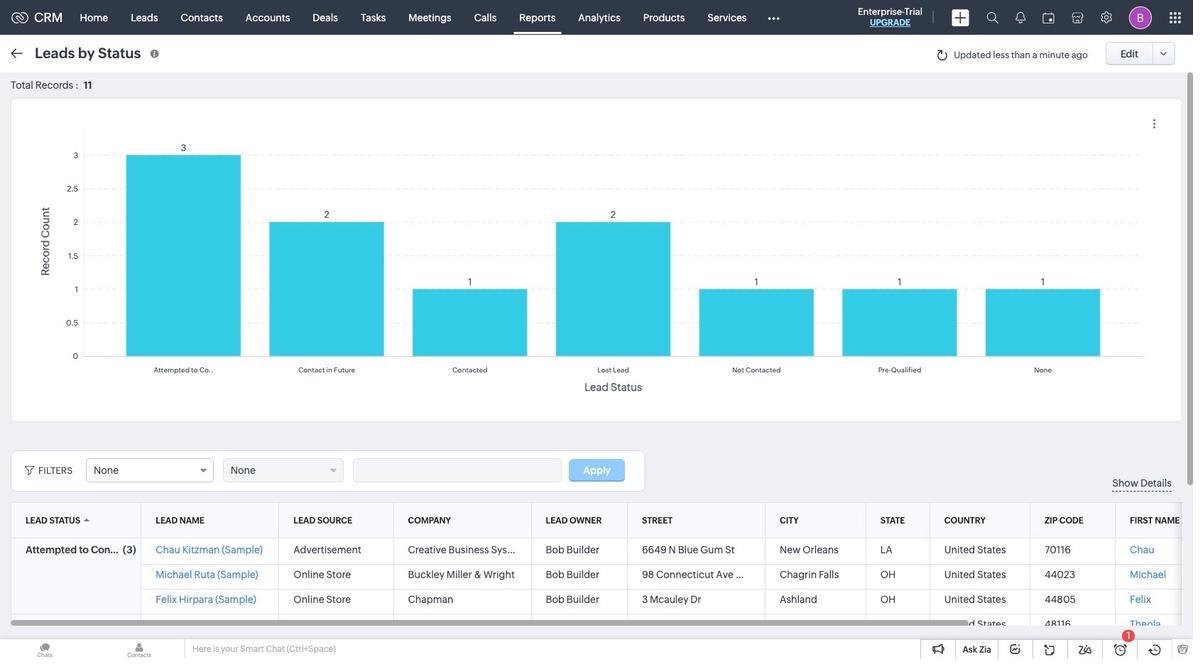Task type: locate. For each thing, give the bounding box(es) containing it.
profile image
[[1129, 6, 1152, 29]]

logo image
[[11, 12, 28, 23]]

create menu element
[[943, 0, 978, 34]]

None text field
[[354, 460, 561, 482]]

chats image
[[0, 640, 89, 660]]

contacts image
[[94, 640, 184, 660]]

None field
[[86, 459, 214, 483], [223, 459, 344, 483], [86, 459, 214, 483], [223, 459, 344, 483]]

calendar image
[[1043, 12, 1055, 23]]

search element
[[978, 0, 1007, 35]]



Task type: vqa. For each thing, say whether or not it's contained in the screenshot.
'image'
no



Task type: describe. For each thing, give the bounding box(es) containing it.
search image
[[987, 11, 999, 23]]

profile element
[[1121, 0, 1161, 34]]

signals element
[[1007, 0, 1034, 35]]

Other Modules field
[[758, 6, 789, 29]]

signals image
[[1016, 11, 1026, 23]]

create menu image
[[952, 9, 970, 26]]



